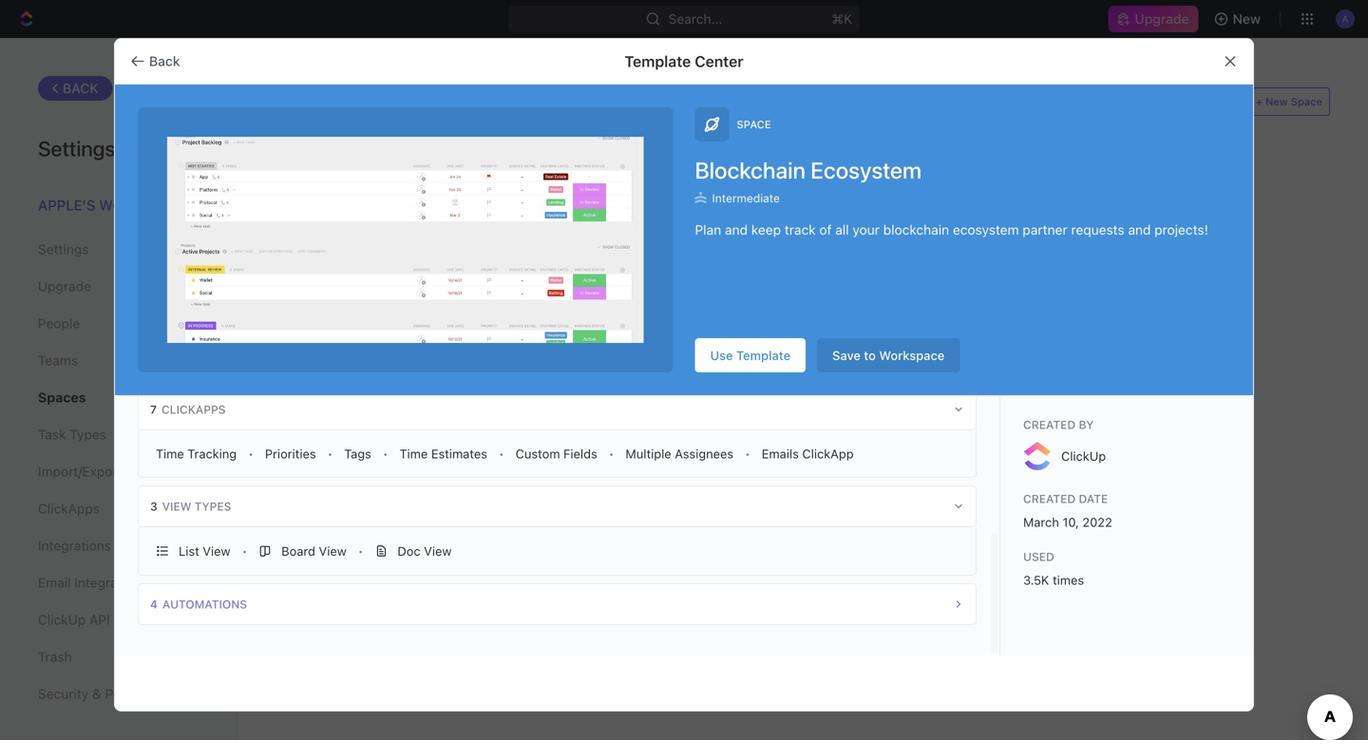 Task type: describe. For each thing, give the bounding box(es) containing it.
search...
[[669, 11, 723, 27]]

automations
[[162, 598, 247, 611]]

ecosystem
[[953, 222, 1020, 237]]

security & permissions link
[[38, 678, 199, 711]]

teams
[[38, 353, 78, 368]]

emails
[[762, 447, 799, 461]]

clickapps
[[162, 403, 226, 416]]

integrations link
[[38, 530, 199, 562]]

requests
[[1072, 222, 1125, 237]]

time estimates
[[400, 447, 488, 461]]

• for time estimates
[[499, 447, 504, 461]]

use template
[[711, 348, 791, 363]]

4
[[150, 598, 158, 611]]

created date march 10, 2022
[[1024, 492, 1113, 529]]

1 horizontal spatial upgrade link
[[1109, 6, 1199, 32]]

permissions
[[105, 686, 179, 702]]

2 settings from the top
[[38, 241, 89, 257]]

list
[[179, 544, 199, 558]]

(0)
[[525, 94, 547, 112]]

2022
[[1083, 515, 1113, 529]]

inaccessible
[[575, 94, 681, 112]]

view for list view
[[203, 544, 231, 558]]

7
[[150, 403, 157, 416]]

• for tags
[[383, 447, 388, 461]]

3 view types
[[150, 500, 231, 513]]

2 horizontal spatial new
[[1266, 96, 1289, 108]]

doc
[[398, 544, 421, 558]]

new inside button
[[1233, 11, 1261, 27]]

save
[[833, 348, 861, 363]]

times
[[1053, 573, 1085, 587]]

created for created date march 10, 2022
[[1024, 492, 1076, 506]]

tracking
[[188, 447, 237, 461]]

board view
[[282, 544, 347, 558]]

7 clickapps
[[150, 403, 226, 416]]

+ new space
[[1256, 96, 1323, 108]]

clickup for clickup
[[1062, 449, 1107, 463]]

created for created by
[[1024, 418, 1076, 432]]

clickapps link
[[38, 493, 199, 525]]

2 and from the left
[[1129, 222, 1152, 237]]

apple's
[[38, 197, 96, 213]]

&
[[92, 686, 102, 702]]

board
[[282, 544, 316, 558]]

email integration link
[[38, 567, 199, 599]]

blockchain
[[695, 157, 806, 183]]

security
[[38, 686, 89, 702]]

doc view
[[398, 544, 452, 558]]

estimates
[[431, 447, 488, 461]]

custom fields
[[516, 447, 598, 461]]

teams link
[[38, 345, 199, 377]]

trash link
[[38, 641, 199, 673]]

apple's workspace
[[38, 197, 187, 213]]

security & permissions
[[38, 686, 179, 702]]

blockchain
[[884, 222, 950, 237]]

import/export link
[[38, 456, 199, 488]]

4 automations
[[150, 598, 247, 611]]

1 settings from the top
[[38, 136, 115, 161]]

save to workspace
[[833, 348, 945, 363]]

• for priorities
[[328, 447, 333, 461]]

1 vertical spatial upgrade link
[[38, 270, 199, 303]]

your
[[853, 222, 880, 237]]

date
[[1079, 492, 1109, 506]]

email integration
[[38, 575, 141, 591]]

plan and keep track of all your blockchain ecosystem partner requests and projects!
[[695, 222, 1209, 237]]

multiple
[[626, 447, 672, 461]]

ecosystem
[[811, 157, 922, 183]]

use
[[711, 348, 733, 363]]

blockchain ecosystem
[[695, 157, 922, 183]]

clickapp
[[803, 447, 854, 461]]

• for multiple assignees
[[745, 447, 751, 461]]

• for time tracking
[[248, 447, 254, 461]]

(1)
[[337, 94, 356, 112]]

• right board view
[[358, 545, 364, 558]]

clickup api
[[38, 612, 110, 628]]

time for time tracking
[[156, 447, 184, 461]]

to
[[864, 348, 876, 363]]

3.5k
[[1024, 573, 1050, 587]]

trash
[[38, 649, 72, 665]]



Task type: vqa. For each thing, say whether or not it's contained in the screenshot.
right 2
no



Task type: locate. For each thing, give the bounding box(es) containing it.
partner
[[1023, 222, 1068, 237]]

task types
[[38, 427, 106, 442]]

0 horizontal spatial upgrade
[[38, 279, 91, 294]]

spaces left (0)
[[464, 94, 522, 112]]

view
[[162, 500, 192, 513]]

• left "custom"
[[499, 447, 504, 461]]

all
[[836, 222, 849, 237]]

3 view from the left
[[424, 544, 452, 558]]

upgrade inside settings element
[[38, 279, 91, 294]]

spaces
[[276, 94, 333, 112], [464, 94, 522, 112], [685, 94, 742, 112], [38, 390, 86, 405]]

2 created from the top
[[1024, 492, 1076, 506]]

0 horizontal spatial clickup
[[38, 612, 86, 628]]

spaces inside settings element
[[38, 390, 86, 405]]

view for board view
[[319, 544, 347, 558]]

clickup down the by
[[1062, 449, 1107, 463]]

view
[[203, 544, 231, 558], [319, 544, 347, 558], [424, 544, 452, 558]]

workspace
[[99, 197, 187, 213], [880, 348, 945, 363]]

api
[[89, 612, 110, 628]]

time left tracking
[[156, 447, 184, 461]]

workspace up settings link
[[99, 197, 187, 213]]

1 vertical spatial clickup
[[38, 612, 86, 628]]

settings element
[[0, 38, 238, 740]]

keep
[[752, 222, 781, 237]]

workspace inside settings element
[[99, 197, 187, 213]]

0 vertical spatial new
[[1233, 11, 1261, 27]]

clickup api link
[[38, 604, 199, 636]]

0 horizontal spatial upgrade link
[[38, 270, 199, 303]]

0 vertical spatial clickup
[[1062, 449, 1107, 463]]

• right tracking
[[248, 447, 254, 461]]

0 horizontal spatial view
[[203, 544, 231, 558]]

created by
[[1024, 418, 1094, 432]]

1 vertical spatial created
[[1024, 492, 1076, 506]]

new inside settings element
[[128, 429, 153, 442]]

settings down apple's
[[38, 241, 89, 257]]

0 horizontal spatial new
[[128, 429, 153, 442]]

3
[[150, 500, 158, 513]]

1 horizontal spatial clickup
[[1062, 449, 1107, 463]]

2 view from the left
[[319, 544, 347, 558]]

track
[[785, 222, 816, 237]]

1 horizontal spatial view
[[319, 544, 347, 558]]

space up blockchain
[[737, 118, 771, 131]]

used
[[1024, 550, 1055, 564]]

1 created from the top
[[1024, 418, 1076, 432]]

2 vertical spatial new
[[128, 429, 153, 442]]

new right +
[[1266, 96, 1289, 108]]

view right doc
[[424, 544, 452, 558]]

back
[[149, 53, 180, 69]]

1 vertical spatial upgrade
[[38, 279, 91, 294]]

0 horizontal spatial workspace
[[99, 197, 187, 213]]

1 horizontal spatial upgrade
[[1135, 11, 1190, 27]]

⌘k
[[832, 11, 853, 27]]

multiple assignees
[[626, 447, 734, 461]]

list view
[[179, 544, 231, 558]]

clickup inside settings element
[[38, 612, 86, 628]]

0 horizontal spatial template
[[625, 52, 691, 70]]

by
[[1079, 418, 1094, 432]]

archived spaces (0)
[[384, 94, 547, 112]]

0 vertical spatial workspace
[[99, 197, 187, 213]]

time left 'estimates'
[[400, 447, 428, 461]]

0 horizontal spatial space
[[737, 118, 771, 131]]

spaces down center at the right top of page
[[685, 94, 742, 112]]

1 view from the left
[[203, 544, 231, 558]]

clickup for clickup api
[[38, 612, 86, 628]]

emails clickapp
[[762, 447, 854, 461]]

new down 7
[[128, 429, 153, 442]]

created inside created date march 10, 2022
[[1024, 492, 1076, 506]]

email
[[38, 575, 71, 591]]

time tracking
[[156, 447, 237, 461]]

view right board
[[319, 544, 347, 558]]

1 and from the left
[[725, 222, 748, 237]]

assignees
[[675, 447, 734, 461]]

intermediate
[[712, 191, 780, 205]]

march
[[1024, 515, 1060, 529]]

types
[[70, 427, 106, 442]]

spaces down teams
[[38, 390, 86, 405]]

upgrade up people
[[38, 279, 91, 294]]

1 horizontal spatial template
[[737, 348, 791, 363]]

0 vertical spatial upgrade link
[[1109, 6, 1199, 32]]

0 horizontal spatial and
[[725, 222, 748, 237]]

back button
[[123, 46, 192, 77]]

2 time from the left
[[400, 447, 428, 461]]

• left emails
[[745, 447, 751, 461]]

1 vertical spatial new
[[1266, 96, 1289, 108]]

plan
[[695, 222, 722, 237]]

projects!
[[1155, 222, 1209, 237]]

task
[[38, 427, 66, 442]]

•
[[248, 447, 254, 461], [328, 447, 333, 461], [383, 447, 388, 461], [499, 447, 504, 461], [609, 447, 614, 461], [745, 447, 751, 461], [242, 545, 247, 558], [358, 545, 364, 558]]

1 horizontal spatial time
[[400, 447, 428, 461]]

new up +
[[1233, 11, 1261, 27]]

upgrade
[[1135, 11, 1190, 27], [38, 279, 91, 294]]

settings up apple's
[[38, 136, 115, 161]]

template right 'use'
[[737, 348, 791, 363]]

people
[[38, 316, 80, 331]]

clickup up trash
[[38, 612, 86, 628]]

upgrade left new button
[[1135, 11, 1190, 27]]

• for custom fields
[[609, 447, 614, 461]]

of
[[820, 222, 832, 237]]

and right requests
[[1129, 222, 1152, 237]]

spaces left (1)
[[276, 94, 333, 112]]

1 time from the left
[[156, 447, 184, 461]]

• right list view
[[242, 545, 247, 558]]

back
[[63, 80, 99, 96]]

0 vertical spatial settings
[[38, 136, 115, 161]]

10,
[[1063, 515, 1080, 529]]

time
[[156, 447, 184, 461], [400, 447, 428, 461]]

space
[[1292, 96, 1323, 108], [737, 118, 771, 131]]

1 horizontal spatial new
[[1233, 11, 1261, 27]]

custom
[[516, 447, 560, 461]]

inaccessible spaces
[[575, 94, 746, 112]]

and
[[725, 222, 748, 237], [1129, 222, 1152, 237]]

created up 'march'
[[1024, 492, 1076, 506]]

template up the inaccessible spaces
[[625, 52, 691, 70]]

2 horizontal spatial view
[[424, 544, 452, 558]]

1 vertical spatial space
[[737, 118, 771, 131]]

center
[[695, 52, 744, 70]]

archived
[[384, 94, 460, 112]]

0 vertical spatial template
[[625, 52, 691, 70]]

settings
[[38, 136, 115, 161], [38, 241, 89, 257]]

integration
[[74, 575, 141, 591]]

workspace right to on the top right of the page
[[880, 348, 945, 363]]

0 vertical spatial created
[[1024, 418, 1076, 432]]

1 vertical spatial settings
[[38, 241, 89, 257]]

created left the by
[[1024, 418, 1076, 432]]

• right tags
[[383, 447, 388, 461]]

new
[[1233, 11, 1261, 27], [1266, 96, 1289, 108], [128, 429, 153, 442]]

new button
[[1207, 4, 1273, 34]]

1 vertical spatial template
[[737, 348, 791, 363]]

template center
[[625, 52, 744, 70]]

people link
[[38, 307, 199, 340]]

spaces (1)
[[276, 94, 356, 112]]

1 horizontal spatial space
[[1292, 96, 1323, 108]]

1 vertical spatial workspace
[[880, 348, 945, 363]]

0 vertical spatial space
[[1292, 96, 1323, 108]]

spaces link
[[38, 382, 199, 414]]

view right 'list'
[[203, 544, 231, 558]]

• left tags
[[328, 447, 333, 461]]

import/export
[[38, 464, 122, 480]]

space right +
[[1292, 96, 1323, 108]]

types
[[195, 500, 231, 513]]

0 vertical spatial upgrade
[[1135, 11, 1190, 27]]

upgrade link left new button
[[1109, 6, 1199, 32]]

back link
[[38, 76, 113, 101]]

+
[[1256, 96, 1263, 108]]

integrations
[[38, 538, 111, 554]]

clickapps
[[38, 501, 100, 517]]

1 horizontal spatial workspace
[[880, 348, 945, 363]]

1 horizontal spatial and
[[1129, 222, 1152, 237]]

time for time estimates
[[400, 447, 428, 461]]

tags
[[344, 447, 371, 461]]

upgrade link up people link
[[38, 270, 199, 303]]

0 horizontal spatial time
[[156, 447, 184, 461]]

and right plan
[[725, 222, 748, 237]]

view for doc view
[[424, 544, 452, 558]]

settings link
[[38, 233, 199, 266]]

• right fields
[[609, 447, 614, 461]]



